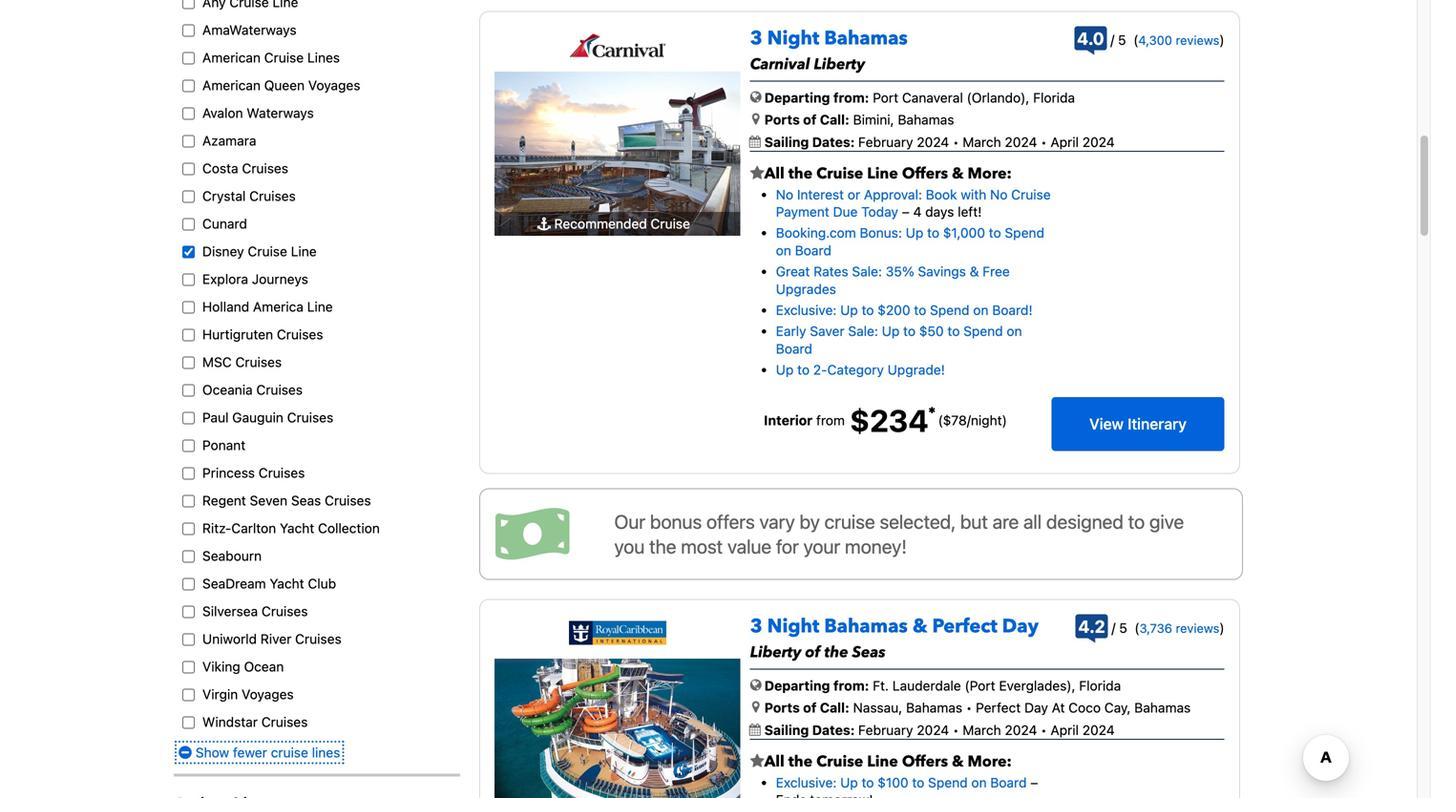 Task type: describe. For each thing, give the bounding box(es) containing it.
carnival
[[750, 54, 810, 75]]

map marker image
[[752, 112, 760, 126]]

category
[[827, 362, 884, 378]]

Silversea Cruises checkbox
[[178, 606, 200, 618]]

waterways
[[247, 105, 314, 121]]

your
[[804, 535, 840, 558]]

( for 3 night bahamas
[[1133, 32, 1138, 48]]

seas inside 3 night bahamas & perfect day liberty of the seas
[[852, 642, 886, 663]]

1 no from the left
[[776, 187, 793, 202]]

all the cruise line offers & more: for 3 night bahamas & perfect day
[[764, 751, 1012, 772]]

4.0
[[1077, 28, 1104, 49]]

cruises for costa cruises
[[242, 160, 288, 176]]

Virgin Voyages checkbox
[[178, 689, 200, 701]]

give
[[1149, 510, 1184, 533]]

Viking Ocean checkbox
[[178, 661, 200, 673]]

calendar image for 3 night bahamas
[[749, 135, 761, 148]]

upgrade!
[[888, 362, 945, 378]]

ports for 3 night bahamas
[[765, 112, 800, 128]]

cruise inside our bonus offers vary by cruise selected, but are all designed to give you the most value for your money!
[[825, 510, 875, 533]]

exclusive: up to $100 to spend on board
[[776, 775, 1027, 790]]

virgin
[[202, 686, 238, 702]]

carlton
[[231, 520, 276, 536]]

3,736
[[1140, 621, 1172, 635]]

MSC Cruises checkbox
[[178, 356, 200, 369]]

march for 3 night bahamas
[[963, 134, 1001, 150]]

0 horizontal spatial florida
[[1033, 90, 1075, 105]]

carnival cruise line image
[[569, 33, 666, 58]]

to up $50
[[914, 302, 926, 318]]

april for 3 night bahamas
[[1051, 134, 1079, 150]]

oceania cruises
[[202, 382, 303, 397]]

booking.com bonus: up to $1,000 to spend on board great rates sale: 35% savings & free upgrades exclusive: up to $200 to spend on board! early saver sale: up to $50 to spend on board up to 2-category upgrade!
[[776, 225, 1044, 378]]

line up $100
[[867, 751, 898, 772]]

1 vertical spatial board
[[776, 341, 812, 357]]

ends
[[776, 792, 806, 798]]

Costa Cruises checkbox
[[178, 163, 200, 175]]

cruises for crystal cruises
[[249, 188, 296, 204]]

departing from: ft. lauderdale (port everglades), florida
[[765, 678, 1121, 694]]

1 horizontal spatial florida
[[1079, 678, 1121, 694]]

globe image for 3 night bahamas
[[750, 90, 762, 104]]

liberty inside the 3 night bahamas carnival liberty
[[814, 54, 865, 75]]

reviews for 3 night bahamas
[[1176, 33, 1220, 47]]

windstar
[[202, 714, 258, 730]]

offers for 3 night bahamas & perfect day
[[902, 751, 948, 772]]

(port
[[965, 678, 995, 694]]

4.2 / 5 ( 3,736 reviews )
[[1078, 616, 1225, 637]]

4
[[913, 204, 922, 220]]

seadream
[[202, 576, 266, 591]]

viking
[[202, 659, 240, 674]]

ports of call: for 3 night bahamas
[[765, 112, 850, 128]]

selected,
[[880, 510, 956, 533]]

february for 3 night bahamas & perfect day
[[858, 722, 913, 738]]

the inside our bonus offers vary by cruise selected, but are all designed to give you the most value for your money!
[[649, 535, 676, 558]]

but
[[960, 510, 988, 533]]

exclusive: up to $100 to spend on board link
[[776, 775, 1027, 790]]

american for american queen voyages
[[202, 77, 261, 93]]

3,736 reviews link
[[1140, 621, 1220, 635]]

$200
[[878, 302, 910, 318]]

cruises right the 'river'
[[295, 631, 342, 647]]

calendar image for 3 night bahamas & perfect day
[[749, 723, 761, 736]]

to down exclusive: up to $200 to spend on board! link
[[903, 323, 916, 339]]

2 vertical spatial board
[[990, 775, 1027, 790]]

4,300 reviews link
[[1138, 33, 1220, 47]]

1 vertical spatial day
[[1025, 700, 1048, 716]]

exclusive: inside booking.com bonus: up to $1,000 to spend on board great rates sale: 35% savings & free upgrades exclusive: up to $200 to spend on board! early saver sale: up to $50 to spend on board up to 2-category upgrade!
[[776, 302, 837, 318]]

on down the board!
[[1007, 323, 1022, 339]]

disney
[[202, 243, 244, 259]]

3 night bahamas carnival liberty
[[750, 25, 908, 75]]

holland america line
[[202, 299, 333, 314]]

spend right $100
[[928, 775, 968, 790]]

reviews for 3 night bahamas & perfect day
[[1176, 621, 1220, 635]]

canaveral
[[902, 90, 963, 105]]

with
[[961, 187, 987, 202]]

rates
[[814, 264, 848, 279]]

ponant
[[202, 437, 246, 453]]

/ for 3 night bahamas & perfect day
[[1112, 620, 1116, 636]]

$234
[[850, 403, 929, 439]]

due
[[833, 204, 858, 220]]

& up with
[[952, 163, 964, 184]]

windstar cruises
[[202, 714, 308, 730]]

liberty inside 3 night bahamas & perfect day liberty of the seas
[[750, 642, 801, 663]]

february 2024 • march 2024 • april 2024 for 3 night bahamas
[[858, 134, 1115, 150]]

interest
[[797, 187, 844, 202]]

2-
[[813, 362, 827, 378]]

silversea cruises
[[202, 603, 308, 619]]

from: for 3 night bahamas
[[833, 90, 869, 105]]

to left $200
[[862, 302, 874, 318]]

exclusive: up to $200 to spend on board! link
[[776, 302, 1033, 318]]

interior
[[764, 413, 813, 428]]

american for american cruise lines
[[202, 49, 261, 65]]

to right $50
[[948, 323, 960, 339]]

you
[[614, 535, 645, 558]]

cay,
[[1104, 700, 1131, 716]]

$1,000
[[943, 225, 985, 241]]

asterisk image
[[929, 406, 936, 414]]

call: for 3 night bahamas & perfect day
[[820, 700, 850, 716]]

on right $100
[[971, 775, 987, 790]]

viking ocean
[[202, 659, 284, 674]]

& inside 3 night bahamas & perfect day liberty of the seas
[[913, 614, 928, 640]]

cruise up tomorrow!
[[816, 751, 863, 772]]

days
[[925, 204, 954, 220]]

lines
[[312, 745, 340, 760]]

most
[[681, 535, 723, 558]]

call: for 3 night bahamas
[[820, 112, 850, 128]]

35%
[[886, 264, 914, 279]]

board!
[[992, 302, 1033, 318]]

bahamas down lauderdale
[[906, 700, 962, 716]]

oceania
[[202, 382, 253, 397]]

5 for 3 night bahamas & perfect day
[[1119, 620, 1127, 636]]

explora journeys
[[202, 271, 308, 287]]

sailing for 3 night bahamas & perfect day
[[765, 722, 809, 738]]

booking.com bonus: up to $1,000 to spend on board link
[[776, 225, 1044, 258]]

port
[[873, 90, 899, 105]]

3 for &
[[750, 614, 763, 640]]

0 vertical spatial yacht
[[280, 520, 314, 536]]

cruises for oceania cruises
[[256, 382, 303, 397]]

cruises right gauguin
[[287, 409, 333, 425]]

2 no from the left
[[990, 187, 1008, 202]]

interior from $234
[[764, 403, 929, 439]]

regent
[[202, 492, 246, 508]]

left!
[[958, 204, 982, 220]]

up down 4
[[906, 225, 924, 241]]

virgin voyages
[[202, 686, 294, 702]]

line up the approval:
[[867, 163, 898, 184]]

bahamas right cay,
[[1134, 700, 1191, 716]]

american queen voyages
[[202, 77, 360, 93]]

offers
[[707, 510, 755, 533]]

early saver sale: up to $50 to spend on board link
[[776, 323, 1022, 357]]

4,300
[[1138, 33, 1172, 47]]

seven
[[250, 492, 287, 508]]

AmaWaterways checkbox
[[178, 24, 200, 37]]

Disney Cruise Line checkbox
[[178, 246, 200, 258]]

($78 / night)
[[938, 413, 1007, 428]]

crystal
[[202, 188, 246, 204]]

day inside 3 night bahamas & perfect day liberty of the seas
[[1002, 614, 1039, 640]]

1 vertical spatial sale:
[[848, 323, 878, 339]]

saver
[[810, 323, 845, 339]]

night)
[[971, 413, 1007, 428]]

club
[[308, 576, 336, 591]]

hurtigruten cruises
[[202, 326, 323, 342]]

night for carnival
[[767, 25, 819, 52]]

cruises for msc cruises
[[235, 354, 282, 370]]

cruises up collection
[[325, 492, 371, 508]]

Oceania Cruises checkbox
[[178, 384, 200, 397]]

on left the board!
[[973, 302, 989, 318]]

view itinerary link
[[1052, 397, 1225, 451]]

& inside booking.com bonus: up to $1,000 to spend on board great rates sale: 35% savings & free upgrades exclusive: up to $200 to spend on board! early saver sale: up to $50 to spend on board up to 2-category upgrade!
[[970, 264, 979, 279]]

sailing for 3 night bahamas
[[765, 134, 809, 150]]

0 horizontal spatial seas
[[291, 492, 321, 508]]

Cunard checkbox
[[178, 218, 200, 230]]

to right $100
[[912, 775, 925, 790]]

ritz-carlton yacht collection
[[202, 520, 380, 536]]

departing for 3 night bahamas & perfect day
[[765, 678, 830, 694]]

Hurtigruten Cruises checkbox
[[178, 329, 200, 341]]

from: for 3 night bahamas & perfect day
[[833, 678, 869, 694]]

Azamara checkbox
[[178, 135, 200, 147]]

of for 3 night bahamas
[[803, 112, 817, 128]]

American Cruise Lines checkbox
[[178, 52, 200, 64]]

amawaterways
[[202, 22, 297, 38]]

night for &
[[767, 614, 819, 640]]

sailing dates: for 3 night bahamas & perfect day
[[765, 722, 858, 738]]

departing for 3 night bahamas
[[765, 90, 830, 105]]

0 vertical spatial sale:
[[852, 264, 882, 279]]

5 for 3 night bahamas
[[1118, 32, 1126, 48]]

cruise up or
[[816, 163, 863, 184]]

to left 2-
[[797, 362, 810, 378]]

cruises for windstar cruises
[[261, 714, 308, 730]]

ocean
[[244, 659, 284, 674]]



Task type: locate. For each thing, give the bounding box(es) containing it.
nassau, bahamas • perfect day at coco cay, bahamas
[[853, 700, 1191, 716]]

2 american from the top
[[202, 77, 261, 93]]

no interest or approval: book with no cruise payment due today
[[776, 187, 1051, 220]]

approval:
[[864, 187, 922, 202]]

1 horizontal spatial no
[[990, 187, 1008, 202]]

1 ) from the top
[[1220, 32, 1225, 48]]

– 4 days left!
[[898, 204, 982, 220]]

spend up $50
[[930, 302, 970, 318]]

Seabourn checkbox
[[178, 550, 200, 563]]

royal caribbean image
[[569, 621, 666, 645]]

offers up – ends tomorrow!
[[902, 751, 948, 772]]

1 vertical spatial all
[[764, 751, 785, 772]]

cruise
[[825, 510, 875, 533], [271, 745, 308, 760]]

bonus
[[650, 510, 702, 533]]

2 ports of call: from the top
[[765, 700, 850, 716]]

night up carnival
[[767, 25, 819, 52]]

from: up bimini,
[[833, 90, 869, 105]]

minus circle image
[[179, 746, 192, 759]]

(orlando),
[[967, 90, 1030, 105]]

( inside the 4.0 / 5 ( 4,300 reviews )
[[1133, 32, 1138, 48]]

1 vertical spatial february 2024 • march 2024 • april 2024
[[858, 722, 1115, 738]]

savings
[[918, 264, 966, 279]]

hurtigruten
[[202, 326, 273, 342]]

1 ports of call: from the top
[[765, 112, 850, 128]]

collection
[[318, 520, 380, 536]]

/ right the 'asterisk' image
[[967, 413, 971, 428]]

show fewer cruise lines link
[[179, 745, 340, 760]]

cruises up crystal cruises
[[242, 160, 288, 176]]

bahamas up 'ft.'
[[824, 614, 908, 640]]

crystal cruises
[[202, 188, 296, 204]]

1 vertical spatial march
[[963, 722, 1001, 738]]

5 inside 4.2 / 5 ( 3,736 reviews )
[[1119, 620, 1127, 636]]

2 vertical spatial of
[[803, 700, 817, 716]]

cruise up explora journeys
[[248, 243, 287, 259]]

offers
[[902, 163, 948, 184], [902, 751, 948, 772]]

cruises up regent seven seas cruises
[[259, 465, 305, 481]]

all the cruise line offers & more: up $100
[[764, 751, 1012, 772]]

dates: down nassau,
[[812, 722, 855, 738]]

calendar image down map marker icon
[[749, 135, 761, 148]]

2 vertical spatial /
[[1112, 620, 1116, 636]]

0 vertical spatial liberty
[[814, 54, 865, 75]]

2 sailing dates: from the top
[[765, 722, 858, 738]]

1 vertical spatial florida
[[1079, 678, 1121, 694]]

early
[[776, 323, 806, 339]]

3 for carnival
[[750, 25, 763, 52]]

0 vertical spatial seas
[[291, 492, 321, 508]]

cruise up money!
[[825, 510, 875, 533]]

2 april from the top
[[1051, 722, 1079, 738]]

reviews inside 4.2 / 5 ( 3,736 reviews )
[[1176, 621, 1220, 635]]

great
[[776, 264, 810, 279]]

or
[[848, 187, 860, 202]]

booking.com
[[776, 225, 856, 241]]

on up 'great'
[[776, 242, 791, 258]]

seas up "ritz-carlton yacht collection"
[[291, 492, 321, 508]]

Uniworld River Cruises checkbox
[[178, 633, 200, 646]]

reviews inside the 4.0 / 5 ( 4,300 reviews )
[[1176, 33, 1220, 47]]

cruises down costa cruises
[[249, 188, 296, 204]]

cruise right 'recommended'
[[651, 216, 690, 232]]

all for 3 night bahamas & perfect day
[[764, 751, 785, 772]]

1 vertical spatial april
[[1051, 722, 1079, 738]]

bimini,
[[853, 112, 894, 128]]

dates: down bimini,
[[812, 134, 855, 150]]

call:
[[820, 112, 850, 128], [820, 700, 850, 716]]

up down $200
[[882, 323, 900, 339]]

Crystal Cruises checkbox
[[178, 190, 200, 203]]

from: left 'ft.'
[[833, 678, 869, 694]]

sailing dates: up ends
[[765, 722, 858, 738]]

february
[[858, 134, 913, 150], [858, 722, 913, 738]]

dates: for 3 night bahamas
[[812, 134, 855, 150]]

april for 3 night bahamas & perfect day
[[1051, 722, 1079, 738]]

board down early
[[776, 341, 812, 357]]

1 sailing dates: from the top
[[765, 134, 858, 150]]

1 vertical spatial 3
[[750, 614, 763, 640]]

sailing dates: for 3 night bahamas
[[765, 134, 858, 150]]

more: for 3 night bahamas & perfect day
[[968, 751, 1012, 772]]

2 february 2024 • march 2024 • april 2024 from the top
[[858, 722, 1115, 738]]

yacht down regent seven seas cruises
[[280, 520, 314, 536]]

cruise inside no interest or approval: book with no cruise payment due today
[[1011, 187, 1051, 202]]

spend down the board!
[[964, 323, 1003, 339]]

february down nassau,
[[858, 722, 913, 738]]

1 horizontal spatial –
[[1030, 775, 1038, 790]]

lines
[[307, 49, 340, 65]]

to
[[927, 225, 940, 241], [989, 225, 1001, 241], [862, 302, 874, 318], [914, 302, 926, 318], [903, 323, 916, 339], [948, 323, 960, 339], [797, 362, 810, 378], [1128, 510, 1145, 533], [862, 775, 874, 790], [912, 775, 925, 790]]

Ritz-Carlton Yacht Collection checkbox
[[178, 523, 200, 535]]

1 horizontal spatial seas
[[852, 642, 886, 663]]

cruise up queen
[[264, 49, 304, 65]]

of inside 3 night bahamas & perfect day liberty of the seas
[[805, 642, 821, 663]]

3 inside the 3 night bahamas carnival liberty
[[750, 25, 763, 52]]

0 vertical spatial call:
[[820, 112, 850, 128]]

1 call: from the top
[[820, 112, 850, 128]]

florida
[[1033, 90, 1075, 105], [1079, 678, 1121, 694]]

to inside our bonus offers vary by cruise selected, but are all designed to give you the most value for your money!
[[1128, 510, 1145, 533]]

1 february 2024 • march 2024 • april 2024 from the top
[[858, 134, 1115, 150]]

1 april from the top
[[1051, 134, 1079, 150]]

1 departing from the top
[[765, 90, 830, 105]]

payment
[[776, 204, 829, 220]]

sale:
[[852, 264, 882, 279], [848, 323, 878, 339]]

0 vertical spatial perfect
[[932, 614, 998, 640]]

dates:
[[812, 134, 855, 150], [812, 722, 855, 738]]

1 vertical spatial all the cruise line offers & more:
[[764, 751, 1012, 772]]

0 horizontal spatial liberty
[[750, 642, 801, 663]]

american down amawaterways
[[202, 49, 261, 65]]

0 horizontal spatial –
[[902, 204, 910, 220]]

cruises for hurtigruten cruises
[[277, 326, 323, 342]]

sailing
[[765, 134, 809, 150], [765, 722, 809, 738]]

1 ports from the top
[[765, 112, 800, 128]]

3 up map marker image
[[750, 614, 763, 640]]

call: left nassau,
[[820, 700, 850, 716]]

costa cruises
[[202, 160, 288, 176]]

2 dates: from the top
[[812, 722, 855, 738]]

0 vertical spatial calendar image
[[749, 135, 761, 148]]

1 vertical spatial departing
[[765, 678, 830, 694]]

dates: for 3 night bahamas & perfect day
[[812, 722, 855, 738]]

0 horizontal spatial no
[[776, 187, 793, 202]]

avalon
[[202, 105, 243, 121]]

ports of call: for 3 night bahamas & perfect day
[[765, 700, 850, 716]]

0 vertical spatial )
[[1220, 32, 1225, 48]]

1 vertical spatial 5
[[1119, 620, 1127, 636]]

voyages down ocean
[[242, 686, 294, 702]]

0 vertical spatial sailing
[[765, 134, 809, 150]]

1 vertical spatial ports
[[765, 700, 800, 716]]

/ right 4.2
[[1112, 620, 1116, 636]]

anchor image
[[537, 217, 551, 231]]

night
[[767, 25, 819, 52], [767, 614, 819, 640]]

/ inside the 4.0 / 5 ( 4,300 reviews )
[[1111, 32, 1115, 48]]

day left at on the bottom right of the page
[[1025, 700, 1048, 716]]

globe image
[[750, 90, 762, 104], [750, 678, 762, 692]]

Holland America Line checkbox
[[178, 301, 200, 313]]

to right the $1,000
[[989, 225, 1001, 241]]

0 vertical spatial departing
[[765, 90, 830, 105]]

all the cruise line offers & more: for 3 night bahamas
[[764, 163, 1012, 184]]

costa
[[202, 160, 238, 176]]

Ponant checkbox
[[178, 440, 200, 452]]

Explora Journeys checkbox
[[178, 273, 200, 286]]

1 vertical spatial february
[[858, 722, 913, 738]]

– inside – ends tomorrow!
[[1030, 775, 1038, 790]]

cruises for princess cruises
[[259, 465, 305, 481]]

0 vertical spatial american
[[202, 49, 261, 65]]

nassau,
[[853, 700, 902, 716]]

2 3 from the top
[[750, 614, 763, 640]]

march down (orlando),
[[963, 134, 1001, 150]]

map marker image
[[752, 700, 760, 714]]

American Queen Voyages checkbox
[[178, 80, 200, 92]]

0 vertical spatial sailing dates:
[[765, 134, 858, 150]]

march down (port
[[963, 722, 1001, 738]]

0 vertical spatial april
[[1051, 134, 1079, 150]]

0 horizontal spatial cruise
[[271, 745, 308, 760]]

february for 3 night bahamas
[[858, 134, 913, 150]]

no interest or approval: book with no cruise payment due today link
[[776, 187, 1051, 220]]

florida up coco
[[1079, 678, 1121, 694]]

of for 3 night bahamas & perfect day
[[803, 700, 817, 716]]

to left $100
[[862, 775, 874, 790]]

globe image for 3 night bahamas & perfect day
[[750, 678, 762, 692]]

1 night from the top
[[767, 25, 819, 52]]

1 3 from the top
[[750, 25, 763, 52]]

) for 3 night bahamas
[[1220, 32, 1225, 48]]

) inside 4.2 / 5 ( 3,736 reviews )
[[1220, 620, 1225, 636]]

Any Cruise Line checkbox
[[178, 0, 200, 9]]

0 horizontal spatial voyages
[[242, 686, 294, 702]]

0 vertical spatial all
[[764, 163, 785, 184]]

of
[[803, 112, 817, 128], [805, 642, 821, 663], [803, 700, 817, 716]]

0 vertical spatial board
[[795, 242, 831, 258]]

line right america at the left top
[[307, 299, 333, 314]]

2 all from the top
[[764, 751, 785, 772]]

voyages down lines
[[308, 77, 360, 93]]

2 march from the top
[[963, 722, 1001, 738]]

american
[[202, 49, 261, 65], [202, 77, 261, 93]]

2 all the cruise line offers & more: from the top
[[764, 751, 1012, 772]]

1 vertical spatial sailing dates:
[[765, 722, 858, 738]]

bahamas up port in the right top of the page
[[824, 25, 908, 52]]

0 vertical spatial 5
[[1118, 32, 1126, 48]]

perfect down (port
[[976, 700, 1021, 716]]

) inside the 4.0 / 5 ( 4,300 reviews )
[[1220, 32, 1225, 48]]

ports of call: right map marker image
[[765, 700, 850, 716]]

sale: left 35% at the top right of the page
[[852, 264, 882, 279]]

1 sailing from the top
[[765, 134, 809, 150]]

to down the days
[[927, 225, 940, 241]]

calendar image down map marker image
[[749, 723, 761, 736]]

april
[[1051, 134, 1079, 150], [1051, 722, 1079, 738]]

bahamas
[[824, 25, 908, 52], [898, 112, 954, 128], [824, 614, 908, 640], [906, 700, 962, 716], [1134, 700, 1191, 716]]

bahamas inside 3 night bahamas & perfect day liberty of the seas
[[824, 614, 908, 640]]

0 vertical spatial offers
[[902, 163, 948, 184]]

fewer
[[233, 745, 267, 760]]

exclusive: up ends
[[776, 775, 837, 790]]

reviews right 3,736
[[1176, 621, 1220, 635]]

book
[[926, 187, 957, 202]]

bahamas down departing from: port canaveral (orlando), florida
[[898, 112, 954, 128]]

all the cruise line offers & more:
[[764, 163, 1012, 184], [764, 751, 1012, 772]]

SeaDream Yacht Club checkbox
[[178, 578, 200, 590]]

1 dates: from the top
[[812, 134, 855, 150]]

1 exclusive: from the top
[[776, 302, 837, 318]]

star image
[[750, 754, 764, 769]]

0 vertical spatial march
[[963, 134, 1001, 150]]

1 vertical spatial yacht
[[270, 576, 304, 591]]

2 february from the top
[[858, 722, 913, 738]]

& up – ends tomorrow!
[[952, 751, 964, 772]]

2 sailing from the top
[[765, 722, 809, 738]]

more: for 3 night bahamas
[[968, 163, 1012, 184]]

board down booking.com
[[795, 242, 831, 258]]

seas
[[291, 492, 321, 508], [852, 642, 886, 663]]

2 ports from the top
[[765, 700, 800, 716]]

0 vertical spatial more:
[[968, 163, 1012, 184]]

on
[[776, 242, 791, 258], [973, 302, 989, 318], [1007, 323, 1022, 339], [971, 775, 987, 790]]

2 departing from the top
[[765, 678, 830, 694]]

1 more: from the top
[[968, 163, 1012, 184]]

1 march from the top
[[963, 134, 1001, 150]]

0 vertical spatial dates:
[[812, 134, 855, 150]]

1 horizontal spatial voyages
[[308, 77, 360, 93]]

everglades),
[[999, 678, 1076, 694]]

1 february from the top
[[858, 134, 913, 150]]

yacht left club at bottom left
[[270, 576, 304, 591]]

offers up book
[[902, 163, 948, 184]]

cruise right with
[[1011, 187, 1051, 202]]

paul gauguin cruises
[[202, 409, 333, 425]]

board
[[795, 242, 831, 258], [776, 341, 812, 357], [990, 775, 1027, 790]]

0 vertical spatial ports of call:
[[765, 112, 850, 128]]

1 vertical spatial liberty
[[750, 642, 801, 663]]

1 vertical spatial /
[[967, 413, 971, 428]]

2 offers from the top
[[902, 751, 948, 772]]

bahamas inside the 3 night bahamas carnival liberty
[[824, 25, 908, 52]]

0 vertical spatial reviews
[[1176, 33, 1220, 47]]

Regent Seven Seas Cruises checkbox
[[178, 495, 200, 507]]

1 vertical spatial of
[[805, 642, 821, 663]]

exclusive:
[[776, 302, 837, 318], [776, 775, 837, 790]]

2 night from the top
[[767, 614, 819, 640]]

) for 3 night bahamas & perfect day
[[1220, 620, 1225, 636]]

2 call: from the top
[[820, 700, 850, 716]]

no right with
[[990, 187, 1008, 202]]

1 vertical spatial perfect
[[976, 700, 1021, 716]]

msc cruises
[[202, 354, 282, 370]]

globe image up map marker image
[[750, 678, 762, 692]]

azamara
[[202, 133, 256, 148]]

all for 3 night bahamas
[[764, 163, 785, 184]]

Paul Gauguin Cruises checkbox
[[178, 412, 200, 424]]

0 vertical spatial florida
[[1033, 90, 1075, 105]]

voyages
[[308, 77, 360, 93], [242, 686, 294, 702]]

0 vertical spatial globe image
[[750, 90, 762, 104]]

0 vertical spatial ports
[[765, 112, 800, 128]]

0 vertical spatial 3
[[750, 25, 763, 52]]

1 vertical spatial night
[[767, 614, 819, 640]]

liberty right carnival
[[814, 54, 865, 75]]

spend up free
[[1005, 225, 1044, 241]]

/
[[1111, 32, 1115, 48], [967, 413, 971, 428], [1112, 620, 1116, 636]]

$50
[[919, 323, 944, 339]]

( for 3 night bahamas & perfect day
[[1135, 620, 1140, 636]]

1 vertical spatial sailing
[[765, 722, 809, 738]]

ports of call: right map marker icon
[[765, 112, 850, 128]]

5 right 4.0
[[1118, 32, 1126, 48]]

1 vertical spatial (
[[1135, 620, 1140, 636]]

star image
[[750, 166, 764, 181]]

recommended
[[554, 216, 647, 232]]

1 all the cruise line offers & more: from the top
[[764, 163, 1012, 184]]

february 2024 • march 2024 • april 2024 down nassau, bahamas • perfect day at coco cay, bahamas
[[858, 722, 1115, 738]]

all up ends
[[764, 751, 785, 772]]

0 vertical spatial day
[[1002, 614, 1039, 640]]

our
[[614, 510, 645, 533]]

0 vertical spatial voyages
[[308, 77, 360, 93]]

Avalon Waterways checkbox
[[178, 107, 200, 120]]

are
[[993, 510, 1019, 533]]

carnival liberty image
[[495, 72, 741, 236]]

cruise left lines
[[271, 745, 308, 760]]

1 vertical spatial american
[[202, 77, 261, 93]]

0 vertical spatial february
[[858, 134, 913, 150]]

1 vertical spatial cruise
[[271, 745, 308, 760]]

1 vertical spatial exclusive:
[[776, 775, 837, 790]]

1 from: from the top
[[833, 90, 869, 105]]

from:
[[833, 90, 869, 105], [833, 678, 869, 694]]

cruises for silversea cruises
[[262, 603, 308, 619]]

1 offers from the top
[[902, 163, 948, 184]]

february 2024 • march 2024 • april 2024 for 3 night bahamas & perfect day
[[858, 722, 1115, 738]]

1 calendar image from the top
[[749, 135, 761, 148]]

– left 4
[[902, 204, 910, 220]]

2 globe image from the top
[[750, 678, 762, 692]]

money!
[[845, 535, 907, 558]]

value
[[727, 535, 772, 558]]

2 exclusive: from the top
[[776, 775, 837, 790]]

1 vertical spatial ports of call:
[[765, 700, 850, 716]]

0 vertical spatial of
[[803, 112, 817, 128]]

night inside 3 night bahamas & perfect day liberty of the seas
[[767, 614, 819, 640]]

5 right 4.2
[[1119, 620, 1127, 636]]

up up tomorrow!
[[840, 775, 858, 790]]

february down bimini,
[[858, 134, 913, 150]]

the inside 3 night bahamas & perfect day liberty of the seas
[[824, 642, 848, 663]]

american cruise lines
[[202, 49, 340, 65]]

night inside the 3 night bahamas carnival liberty
[[767, 25, 819, 52]]

1 horizontal spatial cruise
[[825, 510, 875, 533]]

night down 'for'
[[767, 614, 819, 640]]

liberty
[[814, 54, 865, 75], [750, 642, 801, 663]]

sale: right saver
[[848, 323, 878, 339]]

sailing up interest at the right
[[765, 134, 809, 150]]

1 vertical spatial reviews
[[1176, 621, 1220, 635]]

ft.
[[873, 678, 889, 694]]

all up "payment"
[[764, 163, 785, 184]]

1 reviews from the top
[[1176, 33, 1220, 47]]

departing down carnival
[[765, 90, 830, 105]]

1 vertical spatial more:
[[968, 751, 1012, 772]]

2024
[[917, 134, 949, 150], [1005, 134, 1037, 150], [1082, 134, 1115, 150], [917, 722, 949, 738], [1005, 722, 1037, 738], [1082, 722, 1115, 738]]

departing left 'ft.'
[[765, 678, 830, 694]]

2 ) from the top
[[1220, 620, 1225, 636]]

( right 4.0
[[1133, 32, 1138, 48]]

Windstar Cruises checkbox
[[178, 716, 200, 729]]

1 globe image from the top
[[750, 90, 762, 104]]

liberty up map marker image
[[750, 642, 801, 663]]

up up saver
[[840, 302, 858, 318]]

exclusive: down upgrades
[[776, 302, 837, 318]]

2 more: from the top
[[968, 751, 1012, 772]]

0 vertical spatial all the cruise line offers & more:
[[764, 163, 1012, 184]]

designed
[[1046, 510, 1124, 533]]

5 inside the 4.0 / 5 ( 4,300 reviews )
[[1118, 32, 1126, 48]]

1 vertical spatial offers
[[902, 751, 948, 772]]

5
[[1118, 32, 1126, 48], [1119, 620, 1127, 636]]

( right 4.2
[[1135, 620, 1140, 636]]

bimini, bahamas
[[853, 112, 954, 128]]

1 american from the top
[[202, 49, 261, 65]]

0 vertical spatial exclusive:
[[776, 302, 837, 318]]

uniworld river cruises
[[202, 631, 342, 647]]

1 vertical spatial )
[[1220, 620, 1225, 636]]

0 vertical spatial –
[[902, 204, 910, 220]]

0 vertical spatial (
[[1133, 32, 1138, 48]]

up left 2-
[[776, 362, 794, 378]]

line up journeys
[[291, 243, 317, 259]]

0 vertical spatial night
[[767, 25, 819, 52]]

0 vertical spatial /
[[1111, 32, 1115, 48]]

perfect inside 3 night bahamas & perfect day liberty of the seas
[[932, 614, 998, 640]]

1 vertical spatial seas
[[852, 642, 886, 663]]

march for 3 night bahamas & perfect day
[[963, 722, 1001, 738]]

silversea
[[202, 603, 258, 619]]

1 vertical spatial call:
[[820, 700, 850, 716]]

call: left bimini,
[[820, 112, 850, 128]]

/ inside 4.2 / 5 ( 3,736 reviews )
[[1112, 620, 1116, 636]]

ports for 3 night bahamas & perfect day
[[765, 700, 800, 716]]

( inside 4.2 / 5 ( 3,736 reviews )
[[1135, 620, 1140, 636]]

3 up carnival
[[750, 25, 763, 52]]

1 vertical spatial from:
[[833, 678, 869, 694]]

2 reviews from the top
[[1176, 621, 1220, 635]]

offers for 3 night bahamas
[[902, 163, 948, 184]]

0 vertical spatial from:
[[833, 90, 869, 105]]

1 vertical spatial voyages
[[242, 686, 294, 702]]

more: down nassau, bahamas • perfect day at coco cay, bahamas
[[968, 751, 1012, 772]]

avalon waterways
[[202, 105, 314, 121]]

1 vertical spatial dates:
[[812, 722, 855, 738]]

– for – ends tomorrow!
[[1030, 775, 1038, 790]]

2 calendar image from the top
[[749, 723, 761, 736]]

3 night bahamas & perfect day liberty of the seas
[[750, 614, 1039, 663]]

cunard
[[202, 216, 247, 231]]

from
[[816, 413, 845, 428]]

liberty of the seas image
[[495, 659, 741, 798]]

1 horizontal spatial liberty
[[814, 54, 865, 75]]

february 2024 • march 2024 • april 2024 down (orlando),
[[858, 134, 1115, 150]]

recommended cruise
[[554, 216, 690, 232]]

1 vertical spatial –
[[1030, 775, 1038, 790]]

1 vertical spatial globe image
[[750, 678, 762, 692]]

day up everglades),
[[1002, 614, 1039, 640]]

2 from: from the top
[[833, 678, 869, 694]]

– for – 4 days left!
[[902, 204, 910, 220]]

1 all from the top
[[764, 163, 785, 184]]

3 inside 3 night bahamas & perfect day liberty of the seas
[[750, 614, 763, 640]]

paul
[[202, 409, 229, 425]]

Princess Cruises checkbox
[[178, 467, 200, 480]]

msc
[[202, 354, 232, 370]]

1 vertical spatial calendar image
[[749, 723, 761, 736]]

calendar image
[[749, 135, 761, 148], [749, 723, 761, 736]]

day
[[1002, 614, 1039, 640], [1025, 700, 1048, 716]]

0 vertical spatial cruise
[[825, 510, 875, 533]]

0 vertical spatial february 2024 • march 2024 • april 2024
[[858, 134, 1115, 150]]

board down nassau, bahamas • perfect day at coco cay, bahamas
[[990, 775, 1027, 790]]

cruises up paul gauguin cruises
[[256, 382, 303, 397]]

/ for 3 night bahamas
[[1111, 32, 1115, 48]]

bonus:
[[860, 225, 902, 241]]



Task type: vqa. For each thing, say whether or not it's contained in the screenshot.
the topmost Cay
no



